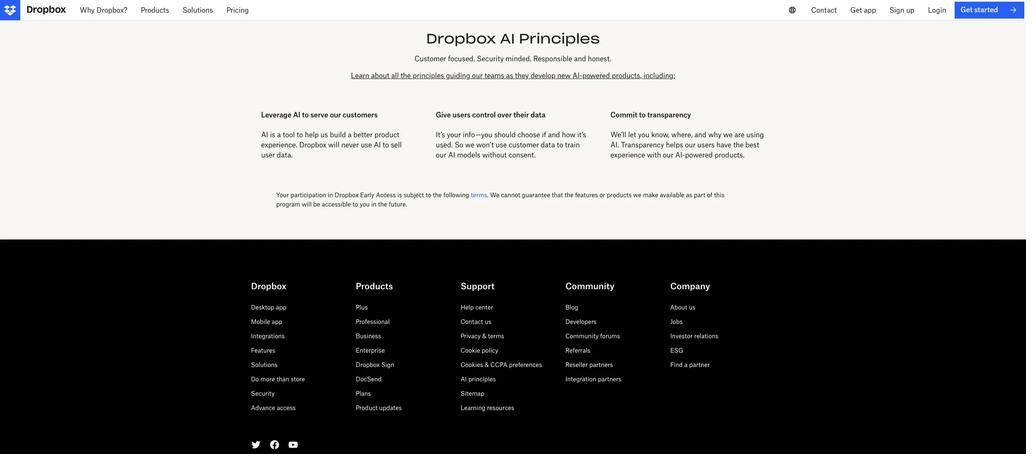 Task type: locate. For each thing, give the bounding box(es) containing it.
professional
[[356, 318, 390, 325]]

1 horizontal spatial as
[[686, 191, 693, 198]]

a
[[277, 130, 281, 139], [348, 130, 352, 139], [685, 361, 688, 368]]

our down used.
[[436, 151, 447, 159]]

products,
[[612, 72, 642, 80]]

partners down the reseller partners
[[598, 375, 622, 383]]

to left train
[[557, 141, 563, 149]]

tool
[[283, 130, 295, 139]]

2 horizontal spatial us
[[689, 304, 696, 311]]

access
[[277, 404, 296, 411]]

1 horizontal spatial in
[[371, 201, 377, 208]]

community for community forums
[[566, 332, 599, 340]]

contact up privacy
[[461, 318, 483, 325]]

community for community
[[566, 281, 615, 291]]

app right 'mobile'
[[272, 318, 282, 325]]

use down should
[[496, 141, 507, 149]]

2 vertical spatial app
[[272, 318, 282, 325]]

0 horizontal spatial us
[[321, 130, 328, 139]]

login
[[928, 6, 946, 14]]

1 vertical spatial app
[[276, 304, 286, 311]]

with
[[647, 151, 661, 159]]

0 vertical spatial products
[[141, 6, 169, 14]]

ai right "leverage"
[[293, 111, 300, 119]]

0 vertical spatial community
[[566, 281, 615, 291]]

1 vertical spatial sign
[[381, 361, 394, 368]]

advance
[[251, 404, 275, 411]]

get app
[[851, 6, 876, 14]]

solutions button
[[176, 0, 220, 20]]

contact left get app dropdown button at right
[[811, 6, 837, 14]]

mobile
[[251, 318, 270, 325]]

security up 'advance'
[[251, 390, 275, 397]]

0 vertical spatial us
[[321, 130, 328, 139]]

1 community from the top
[[566, 281, 615, 291]]

will down participation
[[302, 201, 312, 208]]

0 vertical spatial contact
[[811, 6, 837, 14]]

app for desktop app
[[276, 304, 286, 311]]

partners for integration partners
[[598, 375, 622, 383]]

responsible
[[534, 55, 572, 63]]

powered down honest.
[[582, 72, 610, 80]]

guiding
[[446, 72, 470, 80]]

dropbox up desktop app link
[[251, 281, 286, 291]]

0 horizontal spatial in
[[328, 191, 333, 198]]

0 horizontal spatial get
[[851, 6, 862, 14]]

1 horizontal spatial we
[[633, 191, 642, 198]]

1 vertical spatial is
[[398, 191, 402, 198]]

1 vertical spatial in
[[371, 201, 377, 208]]

will
[[328, 141, 340, 149], [302, 201, 312, 208]]

0 horizontal spatial as
[[506, 72, 513, 80]]

1 horizontal spatial users
[[698, 141, 715, 149]]

users
[[453, 111, 471, 119], [698, 141, 715, 149]]

the
[[401, 72, 411, 80], [733, 141, 744, 149], [433, 191, 442, 198], [565, 191, 574, 198], [378, 201, 387, 208]]

0 vertical spatial will
[[328, 141, 340, 149]]

2 horizontal spatial we
[[724, 130, 733, 139]]

and left honest.
[[574, 55, 586, 63]]

1 horizontal spatial ai-
[[676, 151, 685, 159]]

you down the early
[[360, 201, 370, 208]]

2 community from the top
[[566, 332, 599, 340]]

contact us
[[461, 318, 491, 325]]

get left started at right top
[[961, 6, 973, 14]]

2 horizontal spatial and
[[695, 130, 707, 139]]

in inside . we cannot guarantee that the features or products we make available as part of this program will be accessible to you in the future.
[[371, 201, 377, 208]]

& right privacy
[[482, 332, 487, 340]]

security link
[[251, 390, 275, 397]]

1 horizontal spatial will
[[328, 141, 340, 149]]

product updates
[[356, 404, 402, 411]]

including:
[[644, 72, 675, 80]]

dropbox ai principles
[[426, 30, 600, 47]]

contact inside popup button
[[811, 6, 837, 14]]

get right 'contact' popup button
[[851, 6, 862, 14]]

our down helps at right top
[[663, 151, 674, 159]]

features link
[[251, 347, 275, 354]]

never
[[341, 141, 359, 149]]

community
[[566, 281, 615, 291], [566, 332, 599, 340]]

powered down why
[[685, 151, 713, 159]]

footer
[[0, 260, 1026, 454]]

0 horizontal spatial ai-
[[573, 72, 582, 80]]

the right the all
[[401, 72, 411, 80]]

our inside it's your info—you should choose if and how it's used. so we won't use customer data to train our ai models without consent.
[[436, 151, 447, 159]]

terms up policy
[[488, 332, 504, 340]]

we'll let you know, where, and why we are using ai. transparency helps our users have the best experience with our ai-powered products.
[[611, 130, 764, 159]]

jobs
[[670, 318, 683, 325]]

company
[[670, 281, 710, 291]]

partners for reseller partners
[[590, 361, 613, 368]]

principles up sitemap
[[468, 375, 496, 383]]

investor relations link
[[670, 332, 719, 340]]

business
[[356, 332, 381, 340]]

new
[[557, 72, 571, 80]]

app inside dropdown button
[[864, 6, 876, 14]]

0 vertical spatial app
[[864, 6, 876, 14]]

in up accessible
[[328, 191, 333, 198]]

our
[[472, 72, 483, 80], [330, 111, 341, 119], [685, 141, 696, 149], [436, 151, 447, 159], [663, 151, 674, 159]]

1 horizontal spatial powered
[[685, 151, 713, 159]]

1 vertical spatial powered
[[685, 151, 713, 159]]

us inside ai is a tool to help us build a better product experience. dropbox will never use ai to sell user data.
[[321, 130, 328, 139]]

learn about all the principles guiding our teams as they develop new ai-powered products, including: link
[[351, 72, 675, 80]]

products inside "popup button"
[[141, 6, 169, 14]]

we up models in the top left of the page
[[465, 141, 475, 149]]

1 vertical spatial terms
[[488, 332, 504, 340]]

0 vertical spatial solutions
[[183, 6, 213, 14]]

integration partners link
[[566, 375, 622, 383]]

the down are
[[733, 141, 744, 149]]

0 horizontal spatial powered
[[582, 72, 610, 80]]

0 horizontal spatial contact
[[461, 318, 483, 325]]

0 horizontal spatial terms
[[471, 191, 487, 198]]

mobile app link
[[251, 318, 282, 325]]

sign down enterprise 'link'
[[381, 361, 394, 368]]

0 vertical spatial ai-
[[573, 72, 582, 80]]

app right the desktop
[[276, 304, 286, 311]]

dropbox inside ai is a tool to help us build a better product experience. dropbox will never use ai to sell user data.
[[299, 141, 327, 149]]

to right tool
[[297, 130, 303, 139]]

terms left we
[[471, 191, 487, 198]]

help center link
[[461, 304, 493, 311]]

1 horizontal spatial is
[[398, 191, 402, 198]]

won't
[[476, 141, 494, 149]]

is inside ai is a tool to help us build a better product experience. dropbox will never use ai to sell user data.
[[270, 130, 275, 139]]

why dropbox?
[[80, 6, 127, 14]]

to right accessible
[[353, 201, 358, 208]]

teams
[[485, 72, 504, 80]]

dropbox up docsend link
[[356, 361, 380, 368]]

1 horizontal spatial products
[[356, 281, 393, 291]]

login link
[[922, 0, 953, 20]]

plans link
[[356, 390, 371, 397]]

0 vertical spatial &
[[482, 332, 487, 340]]

learn
[[351, 72, 369, 80]]

1 horizontal spatial you
[[638, 130, 650, 139]]

product updates link
[[356, 404, 402, 411]]

learning resources
[[461, 404, 514, 411]]

commit
[[611, 111, 638, 119]]

0 vertical spatial you
[[638, 130, 650, 139]]

1 vertical spatial will
[[302, 201, 312, 208]]

a left tool
[[277, 130, 281, 139]]

1 vertical spatial partners
[[598, 375, 622, 383]]

solutions down features
[[251, 361, 278, 368]]

1 use from the left
[[361, 141, 372, 149]]

best
[[746, 141, 759, 149]]

principles
[[413, 72, 444, 80], [468, 375, 496, 383]]

and left why
[[695, 130, 707, 139]]

customer
[[509, 141, 539, 149]]

0 vertical spatial we
[[724, 130, 733, 139]]

1 vertical spatial data
[[541, 141, 555, 149]]

users right give
[[453, 111, 471, 119]]

store
[[291, 375, 305, 383]]

this
[[714, 191, 725, 198]]

a up never at the left
[[348, 130, 352, 139]]

and inside the we'll let you know, where, and why we are using ai. transparency helps our users have the best experience with our ai-powered products.
[[695, 130, 707, 139]]

0 vertical spatial terms
[[471, 191, 487, 198]]

use inside it's your info—you should choose if and how it's used. so we won't use customer data to train our ai models without consent.
[[496, 141, 507, 149]]

about
[[371, 72, 390, 80]]

0 vertical spatial is
[[270, 130, 275, 139]]

1 horizontal spatial and
[[574, 55, 586, 63]]

0 horizontal spatial products
[[141, 6, 169, 14]]

will down build
[[328, 141, 340, 149]]

sign
[[890, 6, 905, 14], [381, 361, 394, 368]]

1 vertical spatial you
[[360, 201, 370, 208]]

dropbox for dropbox
[[251, 281, 286, 291]]

0 horizontal spatial is
[[270, 130, 275, 139]]

security up teams
[[477, 55, 504, 63]]

we up 'have'
[[724, 130, 733, 139]]

to down product
[[383, 141, 389, 149]]

data down "if"
[[541, 141, 555, 149]]

1 horizontal spatial security
[[477, 55, 504, 63]]

community down developers link
[[566, 332, 599, 340]]

use down the 'better'
[[361, 141, 372, 149]]

0 horizontal spatial sign
[[381, 361, 394, 368]]

ccpa
[[491, 361, 508, 368]]

is up future.
[[398, 191, 402, 198]]

0 vertical spatial in
[[328, 191, 333, 198]]

1 vertical spatial principles
[[468, 375, 496, 383]]

focused.
[[448, 55, 475, 63]]

and for customer focused. security minded. responsible and honest.
[[574, 55, 586, 63]]

ai down so
[[448, 151, 455, 159]]

learning resources link
[[461, 404, 514, 411]]

dropbox up focused.
[[426, 30, 496, 47]]

&
[[482, 332, 487, 340], [485, 361, 489, 368]]

0 horizontal spatial you
[[360, 201, 370, 208]]

1 horizontal spatial get
[[961, 6, 973, 14]]

referrals link
[[566, 347, 591, 354]]

1 vertical spatial as
[[686, 191, 693, 198]]

data inside it's your info—you should choose if and how it's used. so we won't use customer data to train our ai models without consent.
[[541, 141, 555, 149]]

docsend
[[356, 375, 382, 383]]

& for cookies
[[485, 361, 489, 368]]

resources
[[487, 404, 514, 411]]

reseller
[[566, 361, 588, 368]]

they
[[515, 72, 529, 80]]

us down center
[[485, 318, 491, 325]]

make
[[643, 191, 658, 198]]

& left ccpa
[[485, 361, 489, 368]]

1 vertical spatial us
[[689, 304, 696, 311]]

forums
[[600, 332, 620, 340]]

1 horizontal spatial contact
[[811, 6, 837, 14]]

will inside ai is a tool to help us build a better product experience. dropbox will never use ai to sell user data.
[[328, 141, 340, 149]]

users down why
[[698, 141, 715, 149]]

ai down cookies
[[461, 375, 467, 383]]

community up blog link
[[566, 281, 615, 291]]

partners
[[590, 361, 613, 368], [598, 375, 622, 383]]

updates
[[379, 404, 402, 411]]

1 vertical spatial security
[[251, 390, 275, 397]]

1 vertical spatial contact
[[461, 318, 483, 325]]

participation
[[291, 191, 326, 198]]

advance access link
[[251, 404, 296, 411]]

sign left up
[[890, 6, 905, 14]]

us for about us
[[689, 304, 696, 311]]

dropbox?
[[97, 6, 127, 14]]

their
[[514, 111, 529, 119]]

your
[[447, 130, 461, 139]]

1 vertical spatial we
[[465, 141, 475, 149]]

plus link
[[356, 304, 368, 311]]

is up experience.
[[270, 130, 275, 139]]

and inside it's your info—you should choose if and how it's used. so we won't use customer data to train our ai models without consent.
[[548, 130, 560, 139]]

partners up the integration partners link
[[590, 361, 613, 368]]

principles down the customer
[[413, 72, 444, 80]]

you up transparency
[[638, 130, 650, 139]]

2 use from the left
[[496, 141, 507, 149]]

integrations
[[251, 332, 285, 340]]

0 vertical spatial sign
[[890, 6, 905, 14]]

2 vertical spatial us
[[485, 318, 491, 325]]

policy
[[482, 347, 498, 354]]

2 vertical spatial we
[[633, 191, 642, 198]]

ai- right new at the top right
[[573, 72, 582, 80]]

0 horizontal spatial we
[[465, 141, 475, 149]]

1 vertical spatial &
[[485, 361, 489, 368]]

1 horizontal spatial use
[[496, 141, 507, 149]]

get inside dropdown button
[[851, 6, 862, 14]]

product
[[356, 404, 378, 411]]

develop
[[531, 72, 556, 80]]

2 horizontal spatial a
[[685, 361, 688, 368]]

1 vertical spatial users
[[698, 141, 715, 149]]

0 horizontal spatial will
[[302, 201, 312, 208]]

0 horizontal spatial security
[[251, 390, 275, 397]]

a right the find
[[685, 361, 688, 368]]

data.
[[277, 151, 293, 159]]

dropbox for dropbox sign
[[356, 361, 380, 368]]

get inside "link"
[[961, 6, 973, 14]]

to inside it's your info—you should choose if and how it's used. so we won't use customer data to train our ai models without consent.
[[557, 141, 563, 149]]

1 horizontal spatial solutions
[[251, 361, 278, 368]]

and right "if"
[[548, 130, 560, 139]]

0 vertical spatial powered
[[582, 72, 610, 80]]

if
[[542, 130, 546, 139]]

get started
[[961, 6, 998, 14]]

us right help
[[321, 130, 328, 139]]

than
[[277, 375, 289, 383]]

1 vertical spatial ai-
[[676, 151, 685, 159]]

powered inside the we'll let you know, where, and why we are using ai. transparency helps our users have the best experience with our ai-powered products.
[[685, 151, 713, 159]]

ai- down helps at right top
[[676, 151, 685, 159]]

use
[[361, 141, 372, 149], [496, 141, 507, 149]]

to right commit
[[639, 111, 646, 119]]

dropbox down help
[[299, 141, 327, 149]]

1 vertical spatial community
[[566, 332, 599, 340]]

should
[[494, 130, 516, 139]]

we left make at the right
[[633, 191, 642, 198]]

0 horizontal spatial use
[[361, 141, 372, 149]]

app left sign up
[[864, 6, 876, 14]]

data right their
[[531, 111, 546, 119]]

0 vertical spatial partners
[[590, 361, 613, 368]]

0 vertical spatial principles
[[413, 72, 444, 80]]

solutions left pricing
[[183, 6, 213, 14]]

we inside it's your info—you should choose if and how it's used. so we won't use customer data to train our ai models without consent.
[[465, 141, 475, 149]]

as left they
[[506, 72, 513, 80]]

ai down product
[[374, 141, 381, 149]]

that
[[552, 191, 563, 198]]

1 horizontal spatial us
[[485, 318, 491, 325]]

0 horizontal spatial and
[[548, 130, 560, 139]]

as left part
[[686, 191, 693, 198]]

0 vertical spatial users
[[453, 111, 471, 119]]

0 horizontal spatial solutions
[[183, 6, 213, 14]]

in down the early
[[371, 201, 377, 208]]

the down your participation in dropbox early access is subject to the following terms
[[378, 201, 387, 208]]

us right about
[[689, 304, 696, 311]]

privacy
[[461, 332, 481, 340]]

support
[[461, 281, 495, 291]]



Task type: vqa. For each thing, say whether or not it's contained in the screenshot.
"professional" link
yes



Task type: describe. For each thing, give the bounding box(es) containing it.
your
[[276, 191, 289, 198]]

dropbox up accessible
[[335, 191, 359, 198]]

0 vertical spatial security
[[477, 55, 504, 63]]

products.
[[715, 151, 745, 159]]

app for mobile app
[[272, 318, 282, 325]]

center
[[476, 304, 493, 311]]

blog
[[566, 304, 578, 311]]

subject
[[404, 191, 424, 198]]

0 horizontal spatial principles
[[413, 72, 444, 80]]

1 vertical spatial products
[[356, 281, 393, 291]]

solutions inside dropdown button
[[183, 6, 213, 14]]

train
[[565, 141, 580, 149]]

contact us link
[[461, 318, 491, 325]]

ai- inside the we'll let you know, where, and why we are using ai. transparency helps our users have the best experience with our ai-powered products.
[[676, 151, 685, 159]]

us for contact us
[[485, 318, 491, 325]]

users inside the we'll let you know, where, and why we are using ai. transparency helps our users have the best experience with our ai-powered products.
[[698, 141, 715, 149]]

contact for contact
[[811, 6, 837, 14]]

give
[[436, 111, 451, 119]]

all
[[391, 72, 399, 80]]

we inside the we'll let you know, where, and why we are using ai. transparency helps our users have the best experience with our ai-powered products.
[[724, 130, 733, 139]]

contact for contact us
[[461, 318, 483, 325]]

& for privacy
[[482, 332, 487, 340]]

or
[[600, 191, 605, 198]]

app for get app
[[864, 6, 876, 14]]

find a partner
[[670, 361, 710, 368]]

you inside . we cannot guarantee that the features or products we make available as part of this program will be accessible to you in the future.
[[360, 201, 370, 208]]

plans
[[356, 390, 371, 397]]

get for get app
[[851, 6, 862, 14]]

future.
[[389, 201, 407, 208]]

why
[[80, 6, 95, 14]]

ai.
[[611, 141, 619, 149]]

ai inside it's your info—you should choose if and how it's used. so we won't use customer data to train our ai models without consent.
[[448, 151, 455, 159]]

plus
[[356, 304, 368, 311]]

choose
[[518, 130, 540, 139]]

our right serve
[[330, 111, 341, 119]]

sign up link
[[883, 0, 922, 20]]

over
[[498, 111, 512, 119]]

integration
[[566, 375, 596, 383]]

accessible
[[322, 201, 351, 208]]

principles
[[519, 30, 600, 47]]

about
[[670, 304, 687, 311]]

get app button
[[844, 0, 883, 20]]

why
[[708, 130, 722, 139]]

we
[[490, 191, 500, 198]]

will inside . we cannot guarantee that the features or products we make available as part of this program will be accessible to you in the future.
[[302, 201, 312, 208]]

know,
[[651, 130, 670, 139]]

desktop
[[251, 304, 274, 311]]

reseller partners link
[[566, 361, 613, 368]]

products button
[[134, 0, 176, 20]]

pricing link
[[220, 0, 256, 20]]

experience.
[[261, 141, 297, 149]]

about us
[[670, 304, 696, 311]]

dropbox for dropbox ai principles
[[426, 30, 496, 47]]

it's your info—you should choose if and how it's used. so we won't use customer data to train our ai models without consent.
[[436, 130, 586, 159]]

up
[[907, 6, 915, 14]]

find a partner link
[[670, 361, 710, 368]]

to left serve
[[302, 111, 309, 119]]

advance access
[[251, 404, 296, 411]]

community forums link
[[566, 332, 620, 340]]

the left the following
[[433, 191, 442, 198]]

and for we'll let you know, where, and why we are using ai. transparency helps our users have the best experience with our ai-powered products.
[[695, 130, 707, 139]]

following
[[444, 191, 469, 198]]

our down where,
[[685, 141, 696, 149]]

ai up experience.
[[261, 130, 268, 139]]

build
[[330, 130, 346, 139]]

the right that
[[565, 191, 574, 198]]

referrals
[[566, 347, 591, 354]]

help
[[461, 304, 474, 311]]

have
[[717, 141, 732, 149]]

1 horizontal spatial sign
[[890, 6, 905, 14]]

serve
[[310, 111, 328, 119]]

business link
[[356, 332, 381, 340]]

use inside ai is a tool to help us build a better product experience. dropbox will never use ai to sell user data.
[[361, 141, 372, 149]]

investor
[[670, 332, 693, 340]]

reseller partners
[[566, 361, 613, 368]]

commit to transparency
[[611, 111, 691, 119]]

0 vertical spatial data
[[531, 111, 546, 119]]

relations
[[694, 332, 719, 340]]

learning
[[461, 404, 486, 411]]

so
[[455, 141, 463, 149]]

1 vertical spatial solutions
[[251, 361, 278, 368]]

honest.
[[588, 55, 612, 63]]

0 horizontal spatial a
[[277, 130, 281, 139]]

dropbox sign link
[[356, 361, 394, 368]]

0 vertical spatial as
[[506, 72, 513, 80]]

helps
[[666, 141, 683, 149]]

1 horizontal spatial principles
[[468, 375, 496, 383]]

1 horizontal spatial a
[[348, 130, 352, 139]]

professional link
[[356, 318, 390, 325]]

user
[[261, 151, 275, 159]]

find
[[670, 361, 683, 368]]

where,
[[672, 130, 693, 139]]

minded.
[[506, 55, 532, 63]]

sell
[[391, 141, 402, 149]]

investor relations
[[670, 332, 719, 340]]

footer containing dropbox
[[0, 260, 1026, 454]]

community forums
[[566, 332, 620, 340]]

1 horizontal spatial terms
[[488, 332, 504, 340]]

our left teams
[[472, 72, 483, 80]]

products
[[607, 191, 632, 198]]

esg
[[670, 347, 683, 354]]

your participation in dropbox early access is subject to the following terms
[[276, 191, 487, 198]]

jobs link
[[670, 318, 683, 325]]

you inside the we'll let you know, where, and why we are using ai. transparency helps our users have the best experience with our ai-powered products.
[[638, 130, 650, 139]]

ai up customer focused. security minded. responsible and honest.
[[500, 30, 515, 47]]

are
[[735, 130, 745, 139]]

to inside . we cannot guarantee that the features or products we make available as part of this program will be accessible to you in the future.
[[353, 201, 358, 208]]

0 horizontal spatial users
[[453, 111, 471, 119]]

cookie policy link
[[461, 347, 498, 354]]

get for get started
[[961, 6, 973, 14]]

the inside the we'll let you know, where, and why we are using ai. transparency helps our users have the best experience with our ai-powered products.
[[733, 141, 744, 149]]

integrations link
[[251, 332, 285, 340]]

used.
[[436, 141, 453, 149]]

to right subject
[[426, 191, 431, 198]]

terms link
[[471, 191, 487, 198]]

privacy & terms
[[461, 332, 504, 340]]

we inside . we cannot guarantee that the features or products we make available as part of this program will be accessible to you in the future.
[[633, 191, 642, 198]]

why dropbox? button
[[73, 0, 134, 20]]

do
[[251, 375, 259, 383]]

as inside . we cannot guarantee that the features or products we make available as part of this program will be accessible to you in the future.
[[686, 191, 693, 198]]

dropbox sign
[[356, 361, 394, 368]]

desktop app
[[251, 304, 286, 311]]

models
[[457, 151, 481, 159]]



